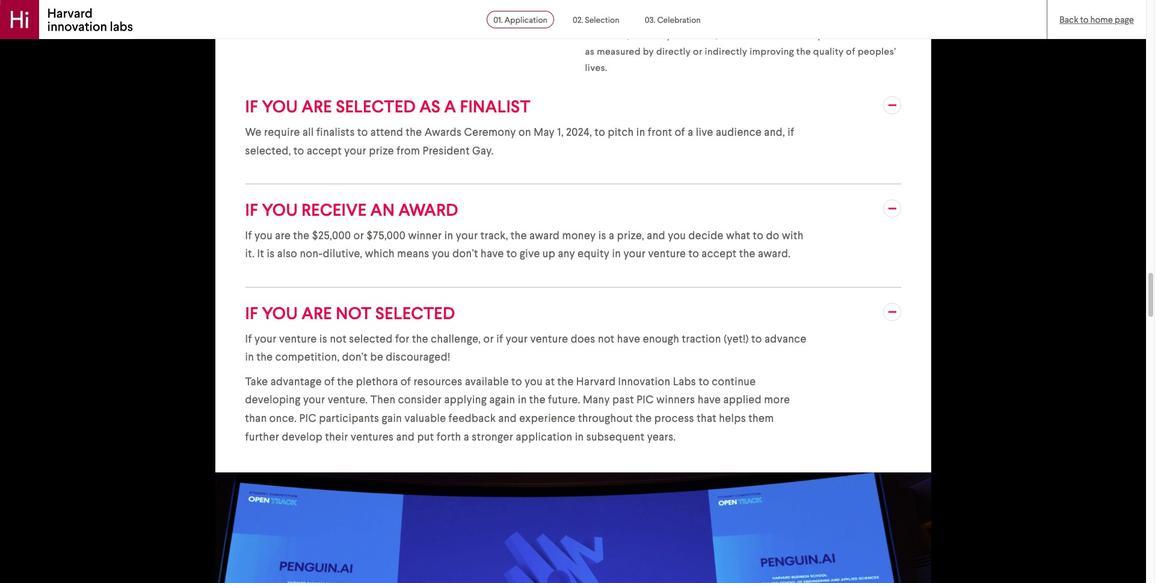 Task type: locate. For each thing, give the bounding box(es) containing it.
0 horizontal spatial on
[[519, 125, 531, 138]]

to inside if your venture is not selected for the challenge, or if your venture does not have enough traction (yet!) to advance in the competition, don't be discouraged!
[[752, 332, 762, 345]]

stronger
[[472, 430, 513, 443]]

if for if you are the $25,000 or $75,000 winner in your track, the award money is a prize, and you decide what to do with it. it is also non-dilutive, which means you don't have to give up any equity in your venture to accept the award.
[[245, 229, 252, 242]]

0 horizontal spatial don't
[[342, 350, 368, 364]]

a up improving
[[761, 29, 766, 40]]

in
[[636, 125, 645, 138], [444, 229, 453, 242], [612, 247, 621, 260], [245, 350, 254, 364], [518, 393, 527, 406], [575, 430, 584, 443]]

prize
[[369, 144, 394, 157]]

3 if from the top
[[245, 229, 252, 242]]

with
[[782, 229, 804, 242]]

what
[[726, 229, 751, 242]]

your
[[344, 144, 366, 157], [456, 229, 478, 242], [624, 247, 646, 260], [255, 332, 277, 345], [506, 332, 528, 345], [303, 393, 325, 406]]

do
[[766, 229, 780, 242]]

or
[[693, 45, 703, 57], [354, 229, 364, 242], [483, 332, 494, 345]]

selected
[[336, 96, 416, 116], [375, 303, 455, 323]]

of right front
[[675, 125, 685, 138]]

2 horizontal spatial and
[[647, 229, 665, 242]]

2 vertical spatial you
[[262, 303, 298, 323]]

gain
[[382, 412, 402, 425]]

traction
[[682, 332, 721, 345]]

selected up for
[[375, 303, 455, 323]]

the inside 'we require all finalists to attend the awards ceremony on may 1, 2024, to pitch in front of a live audience and, if selected, to accept your prize from president gay.'
[[406, 125, 422, 138]]

don't
[[453, 247, 478, 260], [342, 350, 368, 364]]

are up all
[[302, 96, 332, 116]]

if for if you are not selected
[[245, 303, 258, 323]]

01. application
[[494, 14, 548, 25]]

develop
[[282, 430, 323, 443]]

to right (yet!)
[[752, 332, 762, 345]]

application
[[504, 14, 548, 25]]

valuable
[[405, 412, 446, 425]]

equity
[[578, 247, 610, 260]]

your up the take
[[255, 332, 277, 345]]

0 horizontal spatial is
[[267, 247, 275, 260]]

take advantage of the plethora of resources available to you at the harvard innovation labs to continue developing your venture. then consider applying again in the future. many past pic winners have applied more than once. pic participants gain valuable feedback and experience throughout the process that helps them further develop their ventures and put forth a stronger application in subsequent years.
[[245, 375, 790, 443]]

lives.
[[585, 62, 608, 73]]

1 not from the left
[[330, 332, 347, 345]]

on for may
[[519, 125, 531, 138]]

the down material
[[797, 45, 811, 57]]

ventures
[[351, 430, 394, 443]]

and
[[647, 229, 665, 242], [498, 412, 517, 425], [396, 430, 415, 443]]

you up competition,
[[262, 303, 298, 323]]

1 horizontal spatial if
[[788, 125, 795, 138]]

for
[[395, 332, 410, 345]]

on for the
[[840, 29, 852, 40]]

1 horizontal spatial on
[[840, 29, 852, 40]]

1 horizontal spatial and
[[498, 412, 517, 425]]

you left at
[[525, 375, 543, 388]]

impact
[[585, 6, 629, 19]]

you for if you are not selected
[[262, 303, 298, 323]]

a left live
[[688, 125, 693, 138]]

if you receive an award
[[245, 199, 459, 220]]

years.
[[647, 430, 676, 443]]

and down again
[[498, 412, 517, 425]]

2 if from the top
[[245, 199, 258, 220]]

2 vertical spatial and
[[396, 430, 415, 443]]

1 vertical spatial and
[[498, 412, 517, 425]]

4 if from the top
[[245, 303, 258, 323]]

1 vertical spatial you
[[262, 199, 298, 220]]

if for if your venture is not selected for the challenge, or if your venture does not have enough traction (yet!) to advance in the competition, don't be discouraged!
[[245, 332, 252, 345]]

of up venture.
[[324, 375, 335, 388]]

is right it
[[267, 247, 275, 260]]

1 vertical spatial is
[[267, 247, 275, 260]]

finalist
[[460, 96, 531, 116]]

0 horizontal spatial if
[[497, 332, 503, 345]]

03. celebration
[[645, 14, 701, 25]]

impact
[[807, 29, 838, 40]]

0 horizontal spatial venture
[[279, 332, 317, 345]]

and inside if you are the $25,000 or $75,000 winner in your track, the award money is a prize, and you decide what to do with it. it is also non-dilutive, which means you don't have to give up any equity in your venture to accept the award.
[[647, 229, 665, 242]]

have up that
[[698, 393, 721, 406]]

0 horizontal spatial accept
[[307, 144, 342, 157]]

in up the take
[[245, 350, 254, 364]]

continue
[[712, 375, 756, 388]]

2 vertical spatial or
[[483, 332, 494, 345]]

1 vertical spatial don't
[[342, 350, 368, 364]]

quality
[[813, 45, 844, 57]]

on right impact
[[840, 29, 852, 40]]

5 if from the top
[[245, 332, 252, 345]]

is up equity
[[598, 229, 606, 242]]

1 vertical spatial on
[[519, 125, 531, 138]]

if right and,
[[788, 125, 795, 138]]

you up require
[[262, 96, 298, 116]]

on inside 'we require all finalists to attend the awards ceremony on may 1, 2024, to pitch in front of a live audience and, if selected, to accept your prize from president gay.'
[[519, 125, 531, 138]]

2 are from the top
[[302, 303, 332, 323]]

2 horizontal spatial or
[[693, 45, 703, 57]]

1 horizontal spatial don't
[[453, 247, 478, 260]]

0 vertical spatial pic
[[637, 393, 654, 406]]

a
[[761, 29, 766, 40], [444, 96, 456, 116], [688, 125, 693, 138], [609, 229, 615, 242], [464, 430, 469, 443]]

again
[[489, 393, 515, 406]]

a left prize,
[[609, 229, 615, 242]]

if right challenge,
[[497, 332, 503, 345]]

have right will
[[738, 29, 759, 40]]

to left give
[[507, 247, 517, 260]]

a inside your idea, once implemented, will have a material impact on the world as measured by directly or indirectly improving the quality of peoples' lives.
[[761, 29, 766, 40]]

and left put
[[396, 430, 415, 443]]

pic
[[637, 393, 654, 406], [299, 412, 317, 425]]

on left may at the left top of page
[[519, 125, 531, 138]]

1 horizontal spatial or
[[483, 332, 494, 345]]

1 vertical spatial are
[[302, 303, 332, 323]]

back
[[1060, 14, 1079, 25]]

are left not
[[302, 303, 332, 323]]

in left front
[[636, 125, 645, 138]]

have inside your idea, once implemented, will have a material impact on the world as measured by directly or indirectly improving the quality of peoples' lives.
[[738, 29, 759, 40]]

2 horizontal spatial is
[[598, 229, 606, 242]]

not down if you are not selected
[[330, 332, 347, 345]]

1 vertical spatial or
[[354, 229, 364, 242]]

3 you from the top
[[262, 303, 298, 323]]

have left enough
[[617, 332, 640, 345]]

0 vertical spatial if
[[788, 125, 795, 138]]

venture.
[[328, 393, 368, 406]]

applying
[[444, 393, 487, 406]]

venture
[[648, 247, 686, 260], [279, 332, 317, 345], [530, 332, 568, 345]]

if your venture is not selected for the challenge, or if your venture does not have enough traction (yet!) to advance in the competition, don't be discouraged!
[[245, 332, 807, 364]]

page
[[1115, 14, 1134, 25]]

the up venture.
[[337, 375, 354, 388]]

0 vertical spatial are
[[302, 96, 332, 116]]

material
[[768, 29, 805, 40]]

2 horizontal spatial venture
[[648, 247, 686, 260]]

if inside if your venture is not selected for the challenge, or if your venture does not have enough traction (yet!) to advance in the competition, don't be discouraged!
[[245, 332, 252, 345]]

a right forth
[[464, 430, 469, 443]]

1 are from the top
[[302, 96, 332, 116]]

accept down finalists
[[307, 144, 342, 157]]

0 vertical spatial accept
[[307, 144, 342, 157]]

will
[[720, 29, 736, 40]]

selected up attend
[[336, 96, 416, 116]]

or inside if your venture is not selected for the challenge, or if your venture does not have enough traction (yet!) to advance in the competition, don't be discouraged!
[[483, 332, 494, 345]]

if inside if you are the $25,000 or $75,000 winner in your track, the award money is a prize, and you decide what to do with it. it is also non-dilutive, which means you don't have to give up any equity in your venture to accept the award.
[[245, 229, 252, 242]]

you
[[262, 96, 298, 116], [262, 199, 298, 220], [262, 303, 298, 323]]

0 vertical spatial on
[[840, 29, 852, 40]]

of inside 'we require all finalists to attend the awards ceremony on may 1, 2024, to pitch in front of a live audience and, if selected, to accept your prize from president gay.'
[[675, 125, 685, 138]]

of up consider
[[401, 375, 411, 388]]

or down implemented, on the top right
[[693, 45, 703, 57]]

a inside if you are the $25,000 or $75,000 winner in your track, the award money is a prize, and you decide what to do with it. it is also non-dilutive, which means you don't have to give up any equity in your venture to accept the award.
[[609, 229, 615, 242]]

0 vertical spatial or
[[693, 45, 703, 57]]

2 you from the top
[[262, 199, 298, 220]]

accept down decide
[[702, 247, 737, 260]]

of
[[846, 45, 856, 57], [675, 125, 685, 138], [324, 375, 335, 388], [401, 375, 411, 388]]

and right prize,
[[647, 229, 665, 242]]

of right quality
[[846, 45, 856, 57]]

don't right means
[[453, 247, 478, 260]]

on inside your idea, once implemented, will have a material impact on the world as measured by directly or indirectly improving the quality of peoples' lives.
[[840, 29, 852, 40]]

0 vertical spatial you
[[262, 96, 298, 116]]

in right again
[[518, 393, 527, 406]]

1 vertical spatial pic
[[299, 412, 317, 425]]

is up competition,
[[319, 332, 327, 345]]

you up are
[[262, 199, 298, 220]]

the
[[854, 29, 869, 40], [797, 45, 811, 57], [406, 125, 422, 138], [293, 229, 310, 242], [511, 229, 527, 242], [739, 247, 756, 260], [412, 332, 428, 345], [257, 350, 273, 364], [337, 375, 354, 388], [558, 375, 574, 388], [529, 393, 546, 406], [636, 412, 652, 425]]

or up "dilutive,"
[[354, 229, 364, 242]]

back to home page link
[[1047, 0, 1146, 39]]

many
[[583, 393, 610, 406]]

have inside take advantage of the plethora of resources available to you at the harvard innovation labs to continue developing your venture. then consider applying again in the future. many past pic winners have applied more than once. pic participants gain valuable feedback and experience throughout the process that helps them further develop their ventures and put forth a stronger application in subsequent years.
[[698, 393, 721, 406]]

in right equity
[[612, 247, 621, 260]]

measured
[[597, 45, 641, 57]]

0 horizontal spatial pic
[[299, 412, 317, 425]]

don't left be
[[342, 350, 368, 364]]

the up give
[[511, 229, 527, 242]]

implemented,
[[656, 29, 718, 40]]

1 if from the top
[[245, 96, 258, 116]]

may
[[534, 125, 555, 138]]

not right 'does'
[[598, 332, 615, 345]]

does
[[571, 332, 596, 345]]

pitch
[[608, 125, 634, 138]]

1 horizontal spatial is
[[319, 332, 327, 345]]

have down track,
[[481, 247, 504, 260]]

you up it
[[255, 229, 273, 242]]

their
[[325, 430, 348, 443]]

accept
[[307, 144, 342, 157], [702, 247, 737, 260]]

the up from
[[406, 125, 422, 138]]

a inside take advantage of the plethora of resources available to you at the harvard innovation labs to continue developing your venture. then consider applying again in the future. many past pic winners have applied more than once. pic participants gain valuable feedback and experience throughout the process that helps them further develop their ventures and put forth a stronger application in subsequent years.
[[464, 430, 469, 443]]

you for if you are selected as a finalist
[[262, 96, 298, 116]]

winners
[[656, 393, 695, 406]]

and,
[[764, 125, 785, 138]]

1 vertical spatial if
[[497, 332, 503, 345]]

you
[[255, 229, 273, 242], [668, 229, 686, 242], [432, 247, 450, 260], [525, 375, 543, 388]]

enough
[[643, 332, 680, 345]]

1 you from the top
[[262, 96, 298, 116]]

0 vertical spatial and
[[647, 229, 665, 242]]

0 horizontal spatial not
[[330, 332, 347, 345]]

1 horizontal spatial accept
[[702, 247, 737, 260]]

1 horizontal spatial not
[[598, 332, 615, 345]]

not
[[330, 332, 347, 345], [598, 332, 615, 345]]

means
[[397, 247, 429, 260]]

your down advantage
[[303, 393, 325, 406]]

or right challenge,
[[483, 332, 494, 345]]

harvard
[[576, 375, 616, 388]]

0 horizontal spatial or
[[354, 229, 364, 242]]

your left the prize
[[344, 144, 366, 157]]

0 horizontal spatial and
[[396, 430, 415, 443]]

the left world in the right top of the page
[[854, 29, 869, 40]]

$75,000
[[367, 229, 406, 242]]

1,
[[557, 125, 564, 138]]

decide
[[689, 229, 724, 242]]

0 vertical spatial don't
[[453, 247, 478, 260]]

are
[[302, 96, 332, 116], [302, 303, 332, 323]]

1 vertical spatial accept
[[702, 247, 737, 260]]

2 vertical spatial is
[[319, 332, 327, 345]]

pic up the develop
[[299, 412, 317, 425]]

your up the available
[[506, 332, 528, 345]]

pic down innovation
[[637, 393, 654, 406]]

02.
[[573, 14, 583, 25]]



Task type: describe. For each thing, give the bounding box(es) containing it.
your left track,
[[456, 229, 478, 242]]

is inside if your venture is not selected for the challenge, or if your venture does not have enough traction (yet!) to advance in the competition, don't be discouraged!
[[319, 332, 327, 345]]

you for if you receive an award
[[262, 199, 298, 220]]

accept inside if you are the $25,000 or $75,000 winner in your track, the award money is a prize, and you decide what to do with it. it is also non-dilutive, which means you don't have to give up any equity in your venture to accept the award.
[[702, 247, 737, 260]]

in inside 'we require all finalists to attend the awards ceremony on may 1, 2024, to pitch in front of a live audience and, if selected, to accept your prize from president gay.'
[[636, 125, 645, 138]]

the right are
[[293, 229, 310, 242]]

have inside if your venture is not selected for the challenge, or if your venture does not have enough traction (yet!) to advance in the competition, don't be discouraged!
[[617, 332, 640, 345]]

in inside if your venture is not selected for the challenge, or if your venture does not have enough traction (yet!) to advance in the competition, don't be discouraged!
[[245, 350, 254, 364]]

require
[[264, 125, 300, 138]]

your idea, once implemented, will have a material impact on the world as measured by directly or indirectly improving the quality of peoples' lives.
[[585, 29, 896, 73]]

forth
[[437, 430, 461, 443]]

throughout
[[578, 412, 633, 425]]

your inside 'we require all finalists to attend the awards ceremony on may 1, 2024, to pitch in front of a live audience and, if selected, to accept your prize from president gay.'
[[344, 144, 366, 157]]

than
[[245, 412, 267, 425]]

to left attend
[[357, 125, 368, 138]]

consider
[[398, 393, 442, 406]]

don't inside if you are the $25,000 or $75,000 winner in your track, the award money is a prize, and you decide what to do with it. it is also non-dilutive, which means you don't have to give up any equity in your venture to accept the award.
[[453, 247, 478, 260]]

selection
[[585, 14, 620, 25]]

2 not from the left
[[598, 332, 615, 345]]

developing
[[245, 393, 301, 406]]

to down all
[[294, 144, 304, 157]]

gay.
[[472, 144, 494, 157]]

directly
[[656, 45, 691, 57]]

award
[[530, 229, 560, 242]]

$25,000
[[312, 229, 351, 242]]

finalists
[[316, 125, 355, 138]]

then
[[371, 393, 396, 406]]

attend
[[371, 125, 403, 138]]

2024,
[[566, 125, 592, 138]]

winner
[[408, 229, 442, 242]]

innovation
[[618, 375, 671, 388]]

audience
[[716, 125, 762, 138]]

of inside your idea, once implemented, will have a material impact on the world as measured by directly or indirectly improving the quality of peoples' lives.
[[846, 45, 856, 57]]

the right for
[[412, 332, 428, 345]]

are for not
[[302, 303, 332, 323]]

to right 2024,
[[595, 125, 605, 138]]

we require all finalists to attend the awards ceremony on may 1, 2024, to pitch in front of a live audience and, if selected, to accept your prize from president gay.
[[245, 125, 795, 157]]

0 vertical spatial is
[[598, 229, 606, 242]]

selected,
[[245, 144, 291, 157]]

from
[[397, 144, 420, 157]]

if for if you receive an award
[[245, 199, 258, 220]]

0 vertical spatial selected
[[336, 96, 416, 116]]

helps
[[719, 412, 746, 425]]

by
[[643, 45, 654, 57]]

don't inside if your venture is not selected for the challenge, or if your venture does not have enough traction (yet!) to advance in the competition, don't be discouraged!
[[342, 350, 368, 364]]

participants
[[319, 412, 379, 425]]

in down throughout on the bottom of page
[[575, 430, 584, 443]]

labs
[[673, 375, 696, 388]]

home
[[1091, 14, 1113, 25]]

if inside if your venture is not selected for the challenge, or if your venture does not have enough traction (yet!) to advance in the competition, don't be discouraged!
[[497, 332, 503, 345]]

that
[[697, 412, 717, 425]]

to up again
[[512, 375, 522, 388]]

future.
[[548, 393, 581, 406]]

if inside 'we require all finalists to attend the awards ceremony on may 1, 2024, to pitch in front of a live audience and, if selected, to accept your prize from president gay.'
[[788, 125, 795, 138]]

the up experience
[[529, 393, 546, 406]]

feedback
[[449, 412, 496, 425]]

which
[[365, 247, 395, 260]]

it.
[[245, 247, 255, 260]]

harvard innovation labs image
[[0, 0, 134, 39]]

(yet!)
[[724, 332, 749, 345]]

application
[[516, 430, 572, 443]]

them
[[749, 412, 774, 425]]

you left decide
[[668, 229, 686, 242]]

awards
[[425, 125, 462, 138]]

money
[[562, 229, 596, 242]]

the right at
[[558, 375, 574, 388]]

the down what
[[739, 247, 756, 260]]

your
[[585, 29, 606, 40]]

up
[[543, 247, 555, 260]]

world
[[871, 29, 896, 40]]

subsequent
[[586, 430, 645, 443]]

challenge,
[[431, 332, 481, 345]]

live
[[696, 125, 713, 138]]

it
[[257, 247, 264, 260]]

the up the take
[[257, 350, 273, 364]]

take
[[245, 375, 268, 388]]

or inside your idea, once implemented, will have a material impact on the world as measured by directly or indirectly improving the quality of peoples' lives.
[[693, 45, 703, 57]]

you inside take advantage of the plethora of resources available to you at the harvard innovation labs to continue developing your venture. then consider applying again in the future. many past pic winners have applied more than once. pic participants gain valuable feedback and experience throughout the process that helps them further develop their ventures and put forth a stronger application in subsequent years.
[[525, 375, 543, 388]]

in right winner
[[444, 229, 453, 242]]

be
[[370, 350, 383, 364]]

at
[[545, 375, 555, 388]]

01.
[[494, 14, 503, 25]]

the up the years.
[[636, 412, 652, 425]]

discouraged!
[[386, 350, 451, 364]]

are
[[275, 229, 291, 242]]

prize,
[[617, 229, 645, 242]]

peoples'
[[858, 45, 896, 57]]

advantage
[[271, 375, 322, 388]]

not
[[336, 303, 372, 323]]

accept inside 'we require all finalists to attend the awards ceremony on may 1, 2024, to pitch in front of a live audience and, if selected, to accept your prize from president gay.'
[[307, 144, 342, 157]]

1 horizontal spatial pic
[[637, 393, 654, 406]]

a inside 'we require all finalists to attend the awards ceremony on may 1, 2024, to pitch in front of a live audience and, if selected, to accept your prize from president gay.'
[[688, 125, 693, 138]]

if you are selected as a finalist
[[245, 96, 531, 116]]

your inside take advantage of the plethora of resources available to you at the harvard innovation labs to continue developing your venture. then consider applying again in the future. many past pic winners have applied more than once. pic participants gain valuable feedback and experience throughout the process that helps them further develop their ventures and put forth a stronger application in subsequent years.
[[303, 393, 325, 406]]

ceremony
[[464, 125, 516, 138]]

put
[[417, 430, 434, 443]]

improving
[[750, 45, 794, 57]]

you down winner
[[432, 247, 450, 260]]

further
[[245, 430, 279, 443]]

1 vertical spatial selected
[[375, 303, 455, 323]]

plethora
[[356, 375, 398, 388]]

a right as
[[444, 96, 456, 116]]

award
[[398, 199, 459, 220]]

have inside if you are the $25,000 or $75,000 winner in your track, the award money is a prize, and you decide what to do with it. it is also non-dilutive, which means you don't have to give up any equity in your venture to accept the award.
[[481, 247, 504, 260]]

are for selected
[[302, 96, 332, 116]]

once
[[632, 29, 654, 40]]

or inside if you are the $25,000 or $75,000 winner in your track, the award money is a prize, and you decide what to do with it. it is also non-dilutive, which means you don't have to give up any equity in your venture to accept the award.
[[354, 229, 364, 242]]

if you are the $25,000 or $75,000 winner in your track, the award money is a prize, and you decide what to do with it. it is also non-dilutive, which means you don't have to give up any equity in your venture to accept the award.
[[245, 229, 804, 260]]

indirectly
[[705, 45, 748, 57]]

once.
[[269, 412, 297, 425]]

1 horizontal spatial venture
[[530, 332, 568, 345]]

experience
[[519, 412, 576, 425]]

your down prize,
[[624, 247, 646, 260]]

as
[[420, 96, 441, 116]]

if for if you are selected as a finalist
[[245, 96, 258, 116]]

celebration
[[657, 14, 701, 25]]

past
[[613, 393, 634, 406]]

to left do
[[753, 229, 764, 242]]

we
[[245, 125, 262, 138]]

venture inside if you are the $25,000 or $75,000 winner in your track, the award money is a prize, and you decide what to do with it. it is also non-dilutive, which means you don't have to give up any equity in your venture to accept the award.
[[648, 247, 686, 260]]

president
[[423, 144, 470, 157]]

available
[[465, 375, 509, 388]]

to right back
[[1080, 14, 1089, 25]]

dilutive,
[[323, 247, 363, 260]]

to down decide
[[689, 247, 699, 260]]

to right labs
[[699, 375, 709, 388]]

selected
[[349, 332, 393, 345]]

front
[[648, 125, 672, 138]]



Task type: vqa. For each thing, say whether or not it's contained in the screenshot.
3rd "Student" from the top
no



